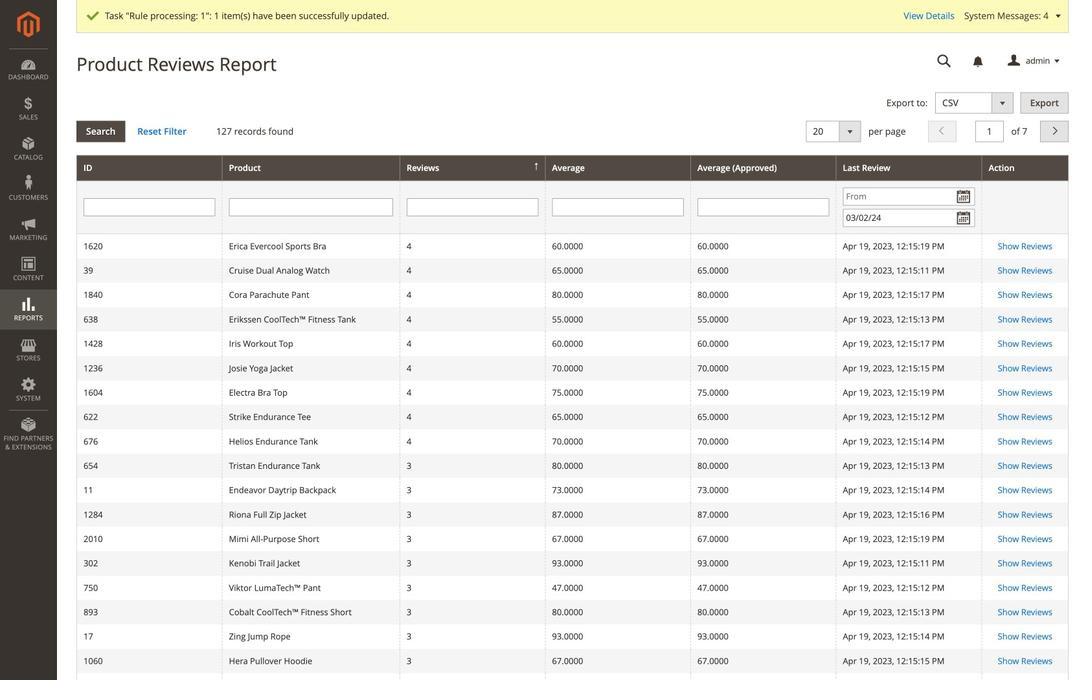 Task type: describe. For each thing, give the bounding box(es) containing it.
To text field
[[843, 209, 975, 227]]



Task type: locate. For each thing, give the bounding box(es) containing it.
From text field
[[843, 187, 975, 206]]

menu bar
[[0, 49, 57, 458]]

magento admin panel image
[[17, 11, 40, 38]]

None text field
[[975, 121, 1004, 142], [84, 198, 215, 216], [229, 198, 393, 216], [975, 121, 1004, 142], [84, 198, 215, 216], [229, 198, 393, 216]]

None text field
[[928, 50, 961, 73], [407, 198, 538, 216], [552, 198, 684, 216], [698, 198, 829, 216], [928, 50, 961, 73], [407, 198, 538, 216], [552, 198, 684, 216], [698, 198, 829, 216]]



